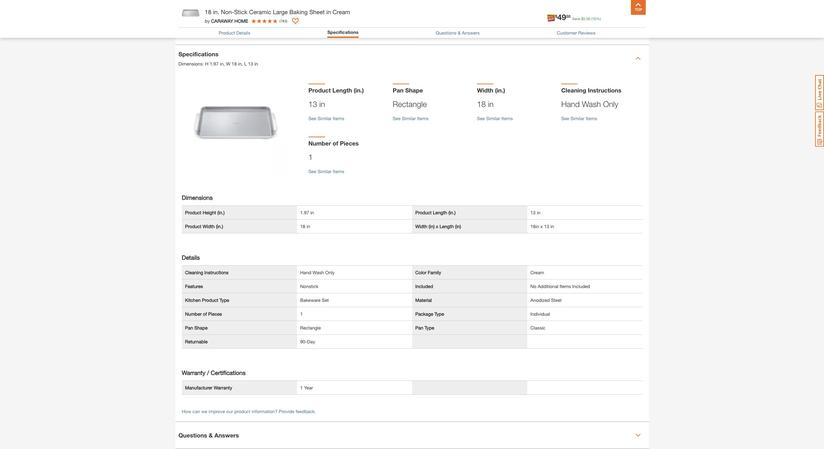 Task type: describe. For each thing, give the bounding box(es) containing it.
1.97 inside specifications dimensions: h 1.97 in , w 18 in , l 13 in
[[210, 61, 219, 66]]

see for 18 in
[[477, 115, 485, 121]]

kitchen
[[185, 297, 201, 303]]

0 horizontal spatial hand wash only
[[300, 270, 335, 275]]

by
[[205, 18, 210, 24]]

specifications dimensions: h 1.97 in , w 18 in , l 13 in
[[179, 50, 258, 66]]

steel
[[552, 297, 562, 303]]

1 vertical spatial length
[[433, 210, 448, 215]]

1 vertical spatial 1
[[300, 311, 303, 317]]

package
[[416, 311, 434, 317]]

n
[[217, 13, 221, 19]]

1 vertical spatial shape
[[195, 325, 208, 331]]

90-day
[[300, 339, 315, 344]]

1 horizontal spatial 13 in
[[531, 210, 541, 215]]

w
[[226, 61, 231, 66]]

non-
[[221, 8, 234, 15]]

2 vertical spatial 1
[[300, 385, 303, 391]]

similar for 13 in
[[318, 115, 332, 121]]

18in x 13 in
[[531, 224, 555, 229]]

live chat image
[[816, 75, 825, 110]]

0 horizontal spatial width
[[203, 224, 215, 229]]

10
[[593, 16, 597, 21]]

caret image
[[636, 433, 641, 438]]

0 vertical spatial pan shape
[[393, 86, 423, 94]]

1 horizontal spatial instructions
[[588, 86, 622, 94]]

similar for hand wash only
[[571, 115, 585, 121]]

1 horizontal spatial 50
[[587, 16, 591, 21]]

1 vertical spatial number
[[185, 311, 202, 317]]

1 horizontal spatial cleaning
[[562, 86, 587, 94]]

material
[[416, 297, 432, 303]]

0 vertical spatial 13 in
[[309, 99, 325, 108]]

type for rectangle
[[425, 325, 435, 331]]

save $ 5 . 50 ( 10 %)
[[573, 16, 601, 21]]

0 vertical spatial 1
[[309, 152, 313, 162]]

0 horizontal spatial (
[[280, 19, 281, 23]]

1 vertical spatial number of pieces
[[185, 311, 222, 317]]

.
[[586, 16, 587, 21]]

specifications for specifications
[[328, 29, 359, 35]]

ceramic
[[249, 8, 272, 15]]

( 783 )
[[280, 19, 288, 23]]

/
[[207, 369, 209, 376]]

1 horizontal spatial cream
[[531, 270, 545, 275]]

sheet
[[310, 8, 325, 15]]

return
[[197, 18, 211, 23]]

product details
[[219, 30, 250, 36]]

specifications for specifications dimensions: h 1.97 in , w 18 in , l 13 in
[[179, 50, 219, 57]]

13 inside specifications dimensions: h 1.97 in , w 18 in , l 13 in
[[248, 61, 253, 66]]

n baton rouge
[[217, 13, 254, 19]]

1.97 in
[[300, 210, 314, 215]]

feedback link image
[[816, 111, 825, 147]]

can
[[193, 409, 200, 414]]

improve
[[209, 409, 225, 414]]

1 year
[[300, 385, 313, 391]]

top button
[[631, 0, 646, 15]]

0 horizontal spatial cleaning
[[185, 270, 203, 275]]

features
[[185, 283, 203, 289]]

0 horizontal spatial pan
[[185, 325, 193, 331]]

0 horizontal spatial 18 in
[[300, 224, 310, 229]]

1 vertical spatial pieces
[[208, 311, 222, 317]]

l
[[244, 61, 247, 66]]

information?
[[252, 409, 278, 414]]

baton
[[223, 13, 237, 19]]

0 horizontal spatial details
[[182, 254, 200, 261]]

see for 1
[[309, 168, 317, 174]]

product height (in.)
[[185, 210, 225, 215]]

items for 13 in
[[333, 115, 345, 121]]

provide
[[279, 409, 295, 414]]

width (in.)
[[477, 86, 506, 94]]

1 horizontal spatial hand wash only
[[562, 99, 619, 108]]

the home depot logo image
[[181, 5, 202, 26]]

0 vertical spatial type
[[220, 297, 229, 303]]

2 vertical spatial length
[[440, 224, 454, 229]]

manufacturer
[[185, 385, 213, 391]]

18 down 1.97 in at the top left of the page
[[300, 224, 306, 229]]

me
[[603, 17, 611, 23]]

product
[[235, 409, 251, 414]]

see similar items for 1
[[309, 168, 345, 174]]

1 (in) from the left
[[429, 224, 435, 229]]

similar for 1
[[318, 168, 332, 174]]

0 horizontal spatial hand
[[300, 270, 312, 275]]

large
[[273, 8, 288, 15]]

see for rectangle
[[393, 115, 401, 121]]

1 included from the left
[[416, 283, 433, 289]]

display image
[[293, 18, 299, 25]]

0 vertical spatial hand
[[562, 99, 580, 108]]

49
[[558, 13, 567, 22]]

similar for 18 in
[[487, 115, 501, 121]]

9pm
[[249, 13, 261, 19]]

5
[[584, 16, 586, 21]]

stick
[[234, 8, 248, 15]]

1 vertical spatial wash
[[313, 270, 324, 275]]

day
[[307, 339, 315, 344]]

items for 18 in
[[502, 115, 513, 121]]

0 horizontal spatial cream
[[333, 8, 350, 15]]

1 horizontal spatial only
[[604, 99, 619, 108]]

1 vertical spatial of
[[203, 311, 207, 317]]

feedback.
[[296, 409, 316, 414]]

h
[[205, 61, 209, 66]]

2 (in) from the left
[[455, 224, 461, 229]]

18in
[[531, 224, 540, 229]]

me button
[[596, 8, 618, 24]]

caret image
[[636, 56, 641, 61]]

1 horizontal spatial pieces
[[340, 139, 359, 147]]

items for rectangle
[[418, 115, 429, 121]]

manufacturer warranty
[[185, 385, 232, 391]]

diy button
[[567, 8, 589, 24]]

18 down width (in.)
[[477, 99, 486, 108]]

0 horizontal spatial cleaning instructions
[[185, 270, 229, 275]]

steel
[[221, 6, 230, 12]]

0 vertical spatial number
[[309, 139, 331, 147]]

package type
[[416, 311, 445, 317]]

additional
[[538, 283, 559, 289]]

type for 1
[[435, 311, 445, 317]]

0 vertical spatial details
[[236, 30, 250, 36]]

aluminized steel body
[[197, 6, 242, 12]]

we
[[201, 409, 207, 414]]

0 horizontal spatial product length (in.)
[[309, 86, 364, 94]]

body
[[232, 6, 242, 12]]

save
[[573, 16, 581, 21]]

1 horizontal spatial cleaning instructions
[[562, 86, 622, 94]]

services button
[[539, 8, 560, 24]]

width for width (in.)
[[477, 86, 494, 94]]

kitchen product type
[[185, 297, 229, 303]]

caraway
[[211, 18, 233, 24]]

)
[[287, 19, 288, 23]]

family
[[428, 270, 442, 275]]

18 in. non-stick ceramic large baking sheet in cream
[[205, 8, 350, 15]]

0 vertical spatial &
[[458, 30, 461, 36]]

rouge
[[238, 13, 254, 19]]

width for width (in) x length (in)
[[416, 224, 428, 229]]

0 vertical spatial shape
[[406, 86, 423, 94]]

product image image
[[180, 3, 202, 25]]

services
[[539, 17, 559, 23]]

our
[[227, 409, 233, 414]]



Task type: vqa. For each thing, say whether or not it's contained in the screenshot.


Task type: locate. For each thing, give the bounding box(es) containing it.
1 vertical spatial 13 in
[[531, 210, 541, 215]]

details up features
[[182, 254, 200, 261]]

pan shape
[[393, 86, 423, 94], [185, 325, 208, 331]]

0 vertical spatial wash
[[582, 99, 601, 108]]

how can we improve our product information? provide feedback.
[[182, 409, 316, 414]]

wash
[[582, 99, 601, 108], [313, 270, 324, 275]]

individual
[[531, 311, 551, 317]]

1 horizontal spatial wash
[[582, 99, 601, 108]]

baking
[[290, 8, 308, 15]]

1 horizontal spatial &
[[458, 30, 461, 36]]

0 vertical spatial cleaning
[[562, 86, 587, 94]]

1 vertical spatial only
[[326, 270, 335, 275]]

included
[[416, 283, 433, 289], [573, 283, 591, 289]]

click to redirect to view my cart page image
[[629, 8, 637, 16]]

0 horizontal spatial number of pieces
[[185, 311, 222, 317]]

0 horizontal spatial warranty
[[182, 369, 206, 376]]

anodized steel
[[531, 297, 562, 303]]

0 horizontal spatial instructions
[[205, 270, 229, 275]]

cleaning instructions
[[562, 86, 622, 94], [185, 270, 229, 275]]

18 in down width (in.)
[[477, 99, 494, 108]]

cream
[[333, 8, 350, 15], [531, 270, 545, 275]]

0 vertical spatial product length (in.)
[[309, 86, 364, 94]]

customer
[[557, 30, 578, 36]]

0 horizontal spatial pan shape
[[185, 325, 208, 331]]

0 vertical spatial only
[[604, 99, 619, 108]]

2 included from the left
[[573, 283, 591, 289]]

1 horizontal spatial of
[[333, 139, 339, 147]]

see similar items for rectangle
[[393, 115, 429, 121]]

bakeware
[[300, 297, 321, 303]]

product details button
[[219, 30, 250, 36], [219, 30, 250, 36]]

1 vertical spatial details
[[182, 254, 200, 261]]

specifications inside specifications dimensions: h 1.97 in , w 18 in , l 13 in
[[179, 50, 219, 57]]

product image
[[189, 78, 286, 175]]

questions
[[436, 30, 457, 36], [179, 432, 207, 439]]

type right package in the right of the page
[[435, 311, 445, 317]]

cream right sheet
[[333, 8, 350, 15]]

1 vertical spatial questions
[[179, 432, 207, 439]]

1 horizontal spatial (
[[592, 16, 593, 21]]

1 vertical spatial instructions
[[205, 270, 229, 275]]

1 horizontal spatial x
[[541, 224, 543, 229]]

0 vertical spatial pieces
[[340, 139, 359, 147]]

0 horizontal spatial 13 in
[[309, 99, 325, 108]]

questions & answers button
[[436, 30, 480, 36], [436, 30, 480, 36], [175, 422, 649, 448]]

(in.)
[[354, 86, 364, 94], [495, 86, 506, 94], [218, 210, 225, 215], [449, 210, 456, 215], [216, 224, 223, 229]]

by caraway home
[[205, 18, 248, 24]]

1 horizontal spatial ,
[[242, 61, 243, 66]]

1 horizontal spatial included
[[573, 283, 591, 289]]

reviews
[[579, 30, 596, 36]]

0 horizontal spatial of
[[203, 311, 207, 317]]

see for 13 in
[[309, 115, 317, 121]]

18 in down 1.97 in at the top left of the page
[[300, 224, 310, 229]]

product width (in.)
[[185, 224, 223, 229]]

see
[[309, 115, 317, 121], [393, 115, 401, 121], [477, 115, 485, 121], [562, 115, 570, 121], [309, 168, 317, 174]]

number of pieces
[[309, 139, 359, 147], [185, 311, 222, 317]]

(
[[592, 16, 593, 21], [280, 19, 281, 23]]

rectangle
[[393, 99, 427, 108], [300, 325, 321, 331]]

returnable
[[185, 339, 208, 344]]

width (in) x length (in)
[[416, 224, 461, 229]]

policy
[[212, 18, 224, 23]]

1 vertical spatial rectangle
[[300, 325, 321, 331]]

70815 button
[[271, 13, 294, 19]]

1 vertical spatial answers
[[215, 432, 239, 439]]

number
[[309, 139, 331, 147], [185, 311, 202, 317]]

0 vertical spatial length
[[333, 86, 352, 94]]

2 , from the left
[[242, 61, 243, 66]]

( right "."
[[592, 16, 593, 21]]

50 left the save
[[567, 14, 571, 19]]

0 horizontal spatial answers
[[215, 432, 239, 439]]

warranty down the certifications
[[214, 385, 232, 391]]

$ up customer
[[556, 14, 558, 19]]

What can we help you find today? search field
[[306, 9, 487, 23]]

18 left the in.
[[205, 8, 212, 15]]

1 vertical spatial cleaning
[[185, 270, 203, 275]]

see for hand wash only
[[562, 115, 570, 121]]

1 horizontal spatial number
[[309, 139, 331, 147]]

1 vertical spatial 1.97
[[300, 210, 309, 215]]

0 horizontal spatial wash
[[313, 270, 324, 275]]

how can we improve our product information? provide feedback. link
[[182, 409, 316, 414]]

0 horizontal spatial questions & answers
[[179, 432, 239, 439]]

items
[[333, 115, 345, 121], [418, 115, 429, 121], [502, 115, 513, 121], [586, 115, 598, 121], [333, 168, 345, 174], [560, 283, 571, 289]]

50 inside "$ 49 50"
[[567, 14, 571, 19]]

warranty left /
[[182, 369, 206, 376]]

0 vertical spatial rectangle
[[393, 99, 427, 108]]

of
[[333, 139, 339, 147], [203, 311, 207, 317]]

2 vertical spatial type
[[425, 325, 435, 331]]

1 horizontal spatial 1.97
[[300, 210, 309, 215]]

pieces
[[340, 139, 359, 147], [208, 311, 222, 317]]

classic
[[531, 325, 546, 331]]

1 horizontal spatial shape
[[406, 86, 423, 94]]

0 vertical spatial questions & answers
[[436, 30, 480, 36]]

0 vertical spatial answers
[[462, 30, 480, 36]]

2 horizontal spatial pan
[[416, 325, 424, 331]]

in
[[327, 8, 331, 15], [220, 61, 224, 66], [238, 61, 242, 66], [255, 61, 258, 66], [320, 99, 325, 108], [488, 99, 494, 108], [311, 210, 314, 215], [537, 210, 541, 215], [307, 224, 310, 229], [551, 224, 555, 229]]

70815
[[279, 13, 294, 19]]

similar for rectangle
[[402, 115, 416, 121]]

0 vertical spatial 18 in
[[477, 99, 494, 108]]

type
[[220, 297, 229, 303], [435, 311, 445, 317], [425, 325, 435, 331]]

type right kitchen
[[220, 297, 229, 303]]

color family
[[416, 270, 442, 275]]

0 vertical spatial 1.97
[[210, 61, 219, 66]]

return policy link
[[197, 18, 224, 23]]

dimensions
[[182, 194, 213, 201]]

783
[[281, 19, 287, 23]]

1 horizontal spatial number of pieces
[[309, 139, 359, 147]]

0 vertical spatial number of pieces
[[309, 139, 359, 147]]

cream up no
[[531, 270, 545, 275]]

0 vertical spatial instructions
[[588, 86, 622, 94]]

diy
[[574, 17, 582, 23]]

18 right w
[[232, 61, 237, 66]]

%)
[[597, 16, 601, 21]]

1 vertical spatial pan shape
[[185, 325, 208, 331]]

0 horizontal spatial questions
[[179, 432, 207, 439]]

type down package type
[[425, 325, 435, 331]]

height
[[203, 210, 216, 215]]

answers
[[462, 30, 480, 36], [215, 432, 239, 439]]

0 horizontal spatial number
[[185, 311, 202, 317]]

$
[[556, 14, 558, 19], [582, 16, 584, 21]]

0 horizontal spatial included
[[416, 283, 433, 289]]

0 vertical spatial questions
[[436, 30, 457, 36]]

1 vertical spatial product length (in.)
[[416, 210, 456, 215]]

1 horizontal spatial $
[[582, 16, 584, 21]]

home
[[235, 18, 248, 24]]

hand
[[562, 99, 580, 108], [300, 270, 312, 275]]

1 vertical spatial hand
[[300, 270, 312, 275]]

( left the )
[[280, 19, 281, 23]]

$ inside "$ 49 50"
[[556, 14, 558, 19]]

0 horizontal spatial specifications
[[179, 50, 219, 57]]

1 horizontal spatial questions
[[436, 30, 457, 36]]

customer reviews
[[557, 30, 596, 36]]

$ left "."
[[582, 16, 584, 21]]

see similar items for 13 in
[[309, 115, 345, 121]]

details down home
[[236, 30, 250, 36]]

90-
[[300, 339, 307, 344]]

1 vertical spatial warranty
[[214, 385, 232, 391]]

1 horizontal spatial specifications
[[328, 29, 359, 35]]

product length (in.)
[[309, 86, 364, 94], [416, 210, 456, 215]]

how
[[182, 409, 191, 414]]

shape
[[406, 86, 423, 94], [195, 325, 208, 331]]

1 vertical spatial hand wash only
[[300, 270, 335, 275]]

no
[[531, 283, 537, 289]]

,
[[224, 61, 225, 66], [242, 61, 243, 66]]

1 horizontal spatial product length (in.)
[[416, 210, 456, 215]]

pan type
[[416, 325, 435, 331]]

0 horizontal spatial shape
[[195, 325, 208, 331]]

color
[[416, 270, 427, 275]]

1.97
[[210, 61, 219, 66], [300, 210, 309, 215]]

in.
[[213, 8, 219, 15]]

1 horizontal spatial questions & answers
[[436, 30, 480, 36]]

see similar items for 18 in
[[477, 115, 513, 121]]

0 horizontal spatial x
[[436, 224, 439, 229]]

0 horizontal spatial pieces
[[208, 311, 222, 317]]

50 right 5
[[587, 16, 591, 21]]

2 x from the left
[[541, 224, 543, 229]]

x
[[436, 224, 439, 229], [541, 224, 543, 229]]

1 vertical spatial questions & answers
[[179, 432, 239, 439]]

items for hand wash only
[[586, 115, 598, 121]]

1 vertical spatial type
[[435, 311, 445, 317]]

0 horizontal spatial (in)
[[429, 224, 435, 229]]

dimensions:
[[179, 61, 204, 66]]

, left l
[[242, 61, 243, 66]]

customer reviews button
[[557, 30, 596, 36], [557, 30, 596, 36]]

0 horizontal spatial 1.97
[[210, 61, 219, 66]]

1 horizontal spatial pan
[[393, 86, 404, 94]]

0 horizontal spatial $
[[556, 14, 558, 19]]

anodized
[[531, 297, 550, 303]]

pan
[[393, 86, 404, 94], [185, 325, 193, 331], [416, 325, 424, 331]]

see similar items for hand wash only
[[562, 115, 598, 121]]

items for 1
[[333, 168, 345, 174]]

return policy
[[197, 18, 224, 23]]

0 horizontal spatial rectangle
[[300, 325, 321, 331]]

details
[[236, 30, 250, 36], [182, 254, 200, 261]]

&
[[458, 30, 461, 36], [209, 432, 213, 439]]

0 horizontal spatial &
[[209, 432, 213, 439]]

13
[[248, 61, 253, 66], [309, 99, 317, 108], [531, 210, 536, 215], [545, 224, 550, 229]]

18 inside specifications dimensions: h 1.97 in , w 18 in , l 13 in
[[232, 61, 237, 66]]

1 vertical spatial 18 in
[[300, 224, 310, 229]]

1 x from the left
[[436, 224, 439, 229]]

1 horizontal spatial rectangle
[[393, 99, 427, 108]]

no additional items included
[[531, 283, 591, 289]]

1 horizontal spatial details
[[236, 30, 250, 36]]

set
[[322, 297, 329, 303]]

1 horizontal spatial 18 in
[[477, 99, 494, 108]]

1 horizontal spatial hand
[[562, 99, 580, 108]]

, left w
[[224, 61, 225, 66]]

0 vertical spatial warranty
[[182, 369, 206, 376]]

aluminized
[[197, 6, 219, 12]]

1 , from the left
[[224, 61, 225, 66]]

1 horizontal spatial warranty
[[214, 385, 232, 391]]

specifications button
[[328, 29, 359, 36], [328, 29, 359, 35]]

$ 49 50
[[556, 13, 571, 22]]

bakeware set
[[300, 297, 329, 303]]



